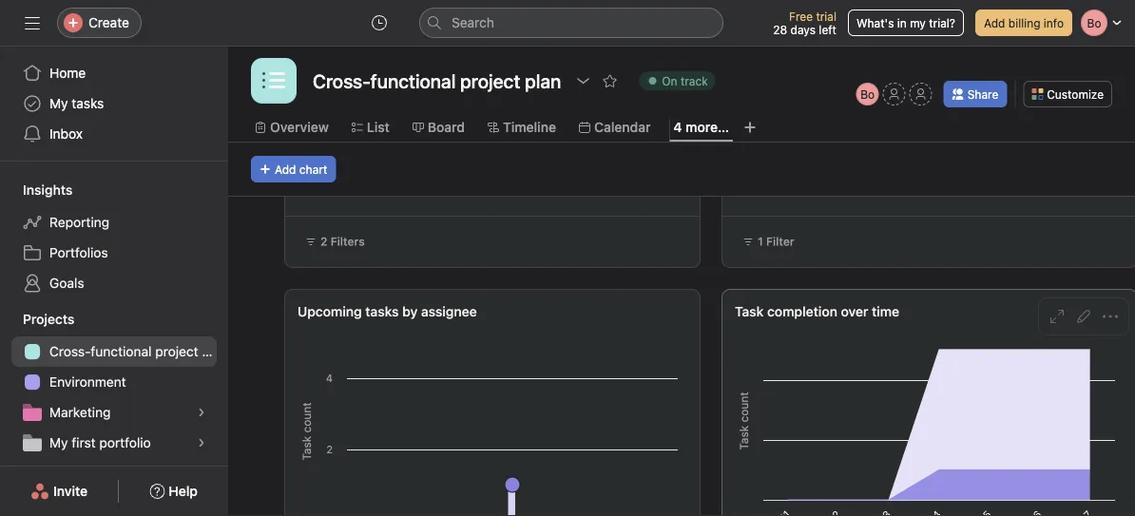 Task type: vqa. For each thing, say whether or not it's contained in the screenshot.
The Settings tab list
no



Task type: locate. For each thing, give the bounding box(es) containing it.
add left billing on the top of page
[[984, 16, 1005, 29]]

tasks right the upcoming
[[365, 304, 399, 319]]

my inside my first portfolio 'link'
[[49, 435, 68, 451]]

4 more… button
[[674, 117, 729, 138]]

cross-functional project plan link
[[11, 337, 228, 367]]

my
[[49, 96, 68, 111], [49, 435, 68, 451]]

None text field
[[308, 64, 566, 98]]

goals link
[[11, 268, 217, 299]]

add for add billing info
[[984, 16, 1005, 29]]

on track
[[662, 74, 708, 87]]

my inside my tasks link
[[49, 96, 68, 111]]

add inside "add billing info" "button"
[[984, 16, 1005, 29]]

what's in my trial?
[[857, 16, 955, 29]]

view chart image
[[1050, 309, 1065, 324]]

history image
[[372, 15, 387, 30]]

4 more…
[[674, 119, 729, 135]]

invite button
[[18, 474, 100, 509]]

teams element
[[0, 462, 228, 516]]

share button
[[944, 81, 1007, 107]]

1 filter button
[[734, 228, 803, 255]]

on track button
[[631, 68, 724, 94]]

1
[[758, 235, 763, 248]]

1 vertical spatial my
[[49, 435, 68, 451]]

environment link
[[11, 367, 217, 397]]

my up "inbox"
[[49, 96, 68, 111]]

projects element
[[0, 302, 228, 462]]

tasks down home
[[72, 96, 104, 111]]

chart
[[299, 163, 327, 176]]

see details, my first portfolio image
[[196, 437, 207, 449]]

tasks for my
[[72, 96, 104, 111]]

invite
[[53, 483, 88, 499]]

by assignee
[[402, 304, 477, 319]]

upcoming tasks by assignee
[[298, 304, 477, 319]]

1 vertical spatial add
[[275, 163, 296, 176]]

my first portfolio
[[49, 435, 151, 451]]

marketing link
[[11, 397, 217, 428]]

my tasks link
[[11, 88, 217, 119]]

timeline
[[503, 119, 556, 135]]

add inside "add chart" button
[[275, 163, 296, 176]]

1 horizontal spatial tasks
[[365, 304, 399, 319]]

my for my first portfolio
[[49, 435, 68, 451]]

customize button
[[1023, 81, 1112, 107]]

0 horizontal spatial add
[[275, 163, 296, 176]]

my left first
[[49, 435, 68, 451]]

list image
[[262, 69, 285, 92]]

task
[[735, 304, 764, 319]]

add chart button
[[251, 156, 336, 183]]

1 vertical spatial tasks
[[365, 304, 399, 319]]

add
[[984, 16, 1005, 29], [275, 163, 296, 176]]

environment
[[49, 374, 126, 390]]

1 horizontal spatial add
[[984, 16, 1005, 29]]

tasks inside global element
[[72, 96, 104, 111]]

1 my from the top
[[49, 96, 68, 111]]

0 vertical spatial my
[[49, 96, 68, 111]]

add billing info
[[984, 16, 1064, 29]]

projects
[[23, 311, 75, 327]]

28
[[773, 23, 787, 36]]

0 vertical spatial tasks
[[72, 96, 104, 111]]

0 vertical spatial add
[[984, 16, 1005, 29]]

projects button
[[0, 310, 75, 329]]

portfolios link
[[11, 238, 217, 268]]

insights button
[[0, 181, 73, 200]]

2 filters button
[[297, 228, 373, 255]]

home
[[49, 65, 86, 81]]

trial
[[816, 10, 837, 23]]

calendar
[[594, 119, 651, 135]]

inbox link
[[11, 119, 217, 149]]

left
[[819, 23, 837, 36]]

create button
[[57, 8, 142, 38]]

portfolios
[[49, 245, 108, 260]]

my
[[910, 16, 926, 29]]

task completion over time
[[735, 304, 899, 319]]

add left chart
[[275, 163, 296, 176]]

functional
[[91, 344, 152, 359]]

in
[[897, 16, 907, 29]]

tasks
[[72, 96, 104, 111], [365, 304, 399, 319]]

add chart
[[275, 163, 327, 176]]

0 horizontal spatial tasks
[[72, 96, 104, 111]]

over time
[[841, 304, 899, 319]]

2 my from the top
[[49, 435, 68, 451]]

search
[[452, 15, 494, 30]]



Task type: describe. For each thing, give the bounding box(es) containing it.
my for my tasks
[[49, 96, 68, 111]]

more actions image
[[1103, 309, 1118, 324]]

2 filters
[[320, 235, 365, 248]]

portfolio
[[99, 435, 151, 451]]

more…
[[686, 119, 729, 135]]

create
[[88, 15, 129, 30]]

insights
[[23, 182, 73, 198]]

global element
[[0, 47, 228, 161]]

plan
[[202, 344, 228, 359]]

timeline link
[[488, 117, 556, 138]]

track
[[681, 74, 708, 87]]

share
[[968, 87, 999, 101]]

upcoming
[[298, 304, 362, 319]]

1 filter
[[758, 235, 795, 248]]

calendar link
[[579, 117, 651, 138]]

customize
[[1047, 87, 1104, 101]]

marketing
[[49, 405, 111, 420]]

help
[[169, 483, 198, 499]]

overview link
[[255, 117, 329, 138]]

insights element
[[0, 173, 228, 302]]

board
[[428, 119, 465, 135]]

info
[[1044, 16, 1064, 29]]

reporting
[[49, 214, 109, 230]]

free
[[789, 10, 813, 23]]

days
[[791, 23, 816, 36]]

edit chart image
[[1076, 309, 1091, 324]]

filter
[[766, 235, 795, 248]]

filters
[[331, 235, 365, 248]]

inbox
[[49, 126, 83, 142]]

first
[[72, 435, 96, 451]]

see details, marketing image
[[196, 407, 207, 418]]

add to starred image
[[602, 73, 617, 88]]

search button
[[419, 8, 723, 38]]

cross-
[[49, 344, 91, 359]]

2
[[320, 235, 327, 248]]

help button
[[137, 474, 210, 509]]

what's
[[857, 16, 894, 29]]

list
[[367, 119, 390, 135]]

hide sidebar image
[[25, 15, 40, 30]]

show options image
[[575, 73, 591, 88]]

my first portfolio link
[[11, 428, 217, 458]]

billing
[[1009, 16, 1041, 29]]

list link
[[352, 117, 390, 138]]

add billing info button
[[975, 10, 1072, 36]]

free trial 28 days left
[[773, 10, 837, 36]]

my tasks
[[49, 96, 104, 111]]

tasks for upcoming
[[365, 304, 399, 319]]

board link
[[412, 117, 465, 138]]

on
[[662, 74, 677, 87]]

trial?
[[929, 16, 955, 29]]

4
[[674, 119, 682, 135]]

bo button
[[856, 83, 879, 106]]

completion
[[767, 304, 838, 319]]

bo
[[861, 87, 875, 101]]

add tab image
[[742, 120, 758, 135]]

reporting link
[[11, 207, 217, 238]]

overview
[[270, 119, 329, 135]]

goals
[[49, 275, 84, 291]]

add for add chart
[[275, 163, 296, 176]]

cross-functional project plan
[[49, 344, 228, 359]]

search list box
[[419, 8, 723, 38]]

what's in my trial? button
[[848, 10, 964, 36]]

home link
[[11, 58, 217, 88]]

project
[[155, 344, 198, 359]]



